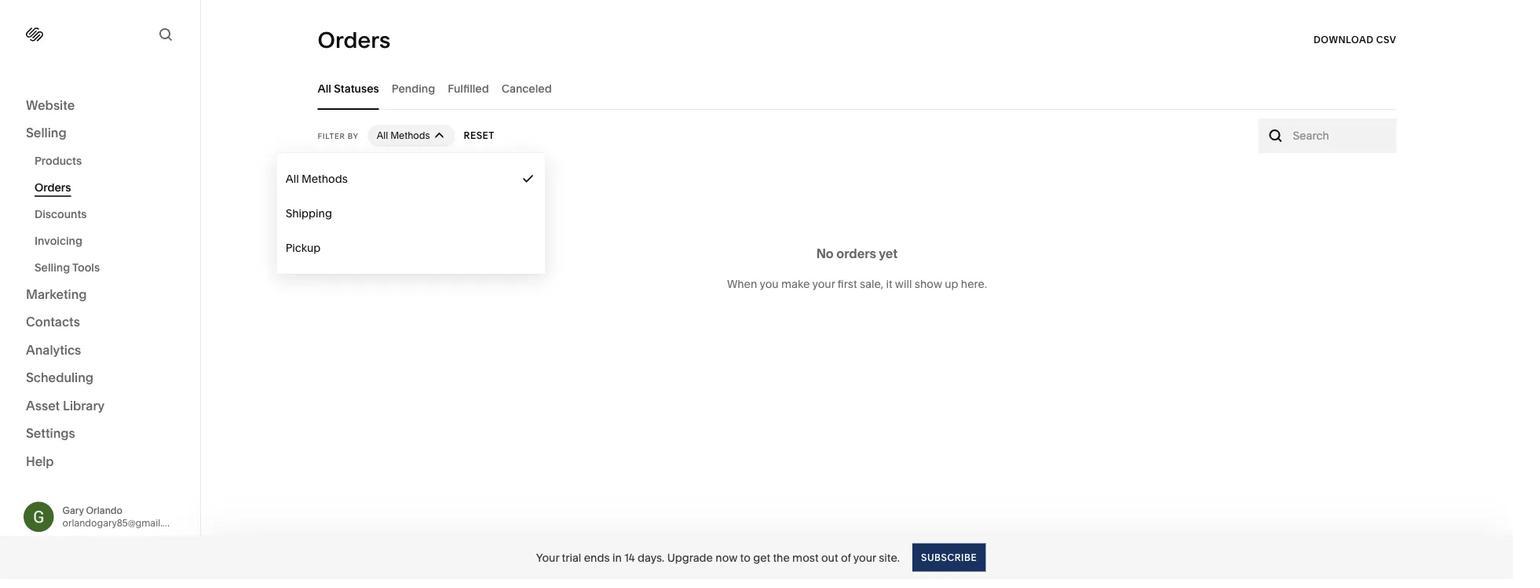 Task type: vqa. For each thing, say whether or not it's contained in the screenshot.
the Contacts
yes



Task type: locate. For each thing, give the bounding box(es) containing it.
analytics link
[[26, 342, 174, 360]]

settings
[[26, 426, 75, 441]]

upgrade
[[667, 551, 713, 565]]

0 vertical spatial all methods
[[377, 130, 430, 141]]

orlando
[[86, 505, 122, 516]]

help
[[26, 454, 54, 469]]

1 horizontal spatial your
[[853, 551, 876, 565]]

contacts link
[[26, 314, 174, 332]]

pickup
[[286, 241, 321, 255]]

0 horizontal spatial orders
[[35, 181, 71, 194]]

0 horizontal spatial all methods
[[286, 172, 348, 186]]

scheduling link
[[26, 369, 174, 388]]

pending button
[[392, 67, 435, 110]]

1 vertical spatial methods
[[301, 172, 348, 186]]

fulfilled
[[448, 82, 489, 95]]

all left the statuses
[[318, 82, 331, 95]]

yet
[[879, 246, 898, 261]]

selling for selling
[[26, 125, 66, 141]]

invoicing
[[35, 234, 82, 248]]

pending
[[392, 82, 435, 95]]

orders up the statuses
[[318, 27, 390, 53]]

1 horizontal spatial all methods
[[377, 130, 430, 141]]

all methods down pending button
[[377, 130, 430, 141]]

all methods
[[377, 130, 430, 141], [286, 172, 348, 186]]

here.
[[961, 277, 987, 291]]

all
[[318, 82, 331, 95], [377, 130, 388, 141], [286, 172, 299, 186]]

1 horizontal spatial all
[[318, 82, 331, 95]]

all methods up shipping on the left top of the page
[[286, 172, 348, 186]]

orders down products
[[35, 181, 71, 194]]

by
[[348, 131, 359, 141]]

selling down website
[[26, 125, 66, 141]]

2 vertical spatial all
[[286, 172, 299, 186]]

selling inside 'link'
[[35, 261, 70, 274]]

asset library
[[26, 398, 105, 413]]

no orders yet
[[816, 246, 898, 261]]

asset
[[26, 398, 60, 413]]

show
[[915, 277, 942, 291]]

tools
[[72, 261, 100, 274]]

all statuses
[[318, 82, 379, 95]]

1 vertical spatial selling
[[35, 261, 70, 274]]

shipping
[[286, 207, 332, 220]]

products link
[[35, 148, 183, 174]]

1 vertical spatial orders
[[35, 181, 71, 194]]

csv
[[1376, 34, 1396, 46]]

you
[[760, 277, 779, 291]]

selling for selling tools
[[35, 261, 70, 274]]

site.
[[879, 551, 900, 565]]

help link
[[26, 453, 54, 470]]

0 horizontal spatial all
[[286, 172, 299, 186]]

your left first at the right of the page
[[812, 277, 835, 291]]

fulfilled button
[[448, 67, 489, 110]]

analytics
[[26, 342, 81, 358]]

your
[[812, 277, 835, 291], [853, 551, 876, 565]]

all statuses button
[[318, 67, 379, 110]]

0 vertical spatial orders
[[318, 27, 390, 53]]

all up shipping on the left top of the page
[[286, 172, 299, 186]]

1 vertical spatial all
[[377, 130, 388, 141]]

14
[[624, 551, 635, 565]]

tab list containing all statuses
[[318, 67, 1396, 110]]

orders
[[318, 27, 390, 53], [35, 181, 71, 194]]

0 vertical spatial methods
[[390, 130, 430, 141]]

selling
[[26, 125, 66, 141], [35, 261, 70, 274]]

discounts
[[35, 208, 87, 221]]

reset button
[[464, 122, 495, 150]]

will
[[895, 277, 912, 291]]

0 vertical spatial all
[[318, 82, 331, 95]]

1 vertical spatial your
[[853, 551, 876, 565]]

all right "by"
[[377, 130, 388, 141]]

sale,
[[860, 277, 883, 291]]

the
[[773, 551, 790, 565]]

0 vertical spatial selling
[[26, 125, 66, 141]]

methods down pending button
[[390, 130, 430, 141]]

when you make your first sale, it will show up here.
[[727, 277, 987, 291]]

selling up marketing
[[35, 261, 70, 274]]

tab list
[[318, 67, 1396, 110]]

invoicing link
[[35, 228, 183, 254]]

0 horizontal spatial your
[[812, 277, 835, 291]]

scheduling
[[26, 370, 94, 386]]

in
[[612, 551, 622, 565]]

2 horizontal spatial all
[[377, 130, 388, 141]]

your right of
[[853, 551, 876, 565]]

download csv button
[[1314, 26, 1396, 54]]

make
[[781, 277, 810, 291]]

methods up shipping on the left top of the page
[[301, 172, 348, 186]]

trial
[[562, 551, 581, 565]]

methods
[[390, 130, 430, 141], [301, 172, 348, 186]]

1 horizontal spatial methods
[[390, 130, 430, 141]]



Task type: describe. For each thing, give the bounding box(es) containing it.
filter by
[[318, 131, 359, 141]]

no
[[816, 246, 834, 261]]

to
[[740, 551, 750, 565]]

subscribe
[[921, 552, 977, 563]]

discounts link
[[35, 201, 183, 228]]

orders
[[836, 246, 876, 261]]

settings link
[[26, 425, 174, 444]]

orlandogary85@gmail.com
[[62, 518, 182, 529]]

when
[[727, 277, 757, 291]]

subscribe button
[[912, 544, 986, 572]]

0 vertical spatial your
[[812, 277, 835, 291]]

orders link
[[35, 174, 183, 201]]

asset library link
[[26, 397, 174, 416]]

download csv
[[1314, 34, 1396, 46]]

website link
[[26, 97, 174, 115]]

Search field
[[1293, 127, 1388, 144]]

it
[[886, 277, 892, 291]]

now
[[716, 551, 737, 565]]

filter
[[318, 131, 345, 141]]

marketing
[[26, 287, 87, 302]]

first
[[838, 277, 857, 291]]

marketing link
[[26, 286, 174, 304]]

of
[[841, 551, 851, 565]]

orders inside "link"
[[35, 181, 71, 194]]

statuses
[[334, 82, 379, 95]]

1 horizontal spatial orders
[[318, 27, 390, 53]]

0 horizontal spatial methods
[[301, 172, 348, 186]]

selling tools link
[[35, 254, 183, 281]]

library
[[63, 398, 105, 413]]

your
[[536, 551, 559, 565]]

selling tools
[[35, 261, 100, 274]]

all inside button
[[318, 82, 331, 95]]

days.
[[637, 551, 665, 565]]

get
[[753, 551, 770, 565]]

download
[[1314, 34, 1374, 46]]

reset
[[464, 130, 495, 141]]

gary orlando orlandogary85@gmail.com
[[62, 505, 182, 529]]

selling link
[[26, 124, 174, 143]]

ends
[[584, 551, 610, 565]]

canceled
[[502, 82, 552, 95]]

your trial ends in 14 days. upgrade now to get the most out of your site.
[[536, 551, 900, 565]]

out
[[821, 551, 838, 565]]

website
[[26, 97, 75, 113]]

up
[[945, 277, 958, 291]]

canceled button
[[502, 67, 552, 110]]

products
[[35, 154, 82, 168]]

most
[[792, 551, 819, 565]]

1 vertical spatial all methods
[[286, 172, 348, 186]]

gary
[[62, 505, 84, 516]]

contacts
[[26, 314, 80, 330]]



